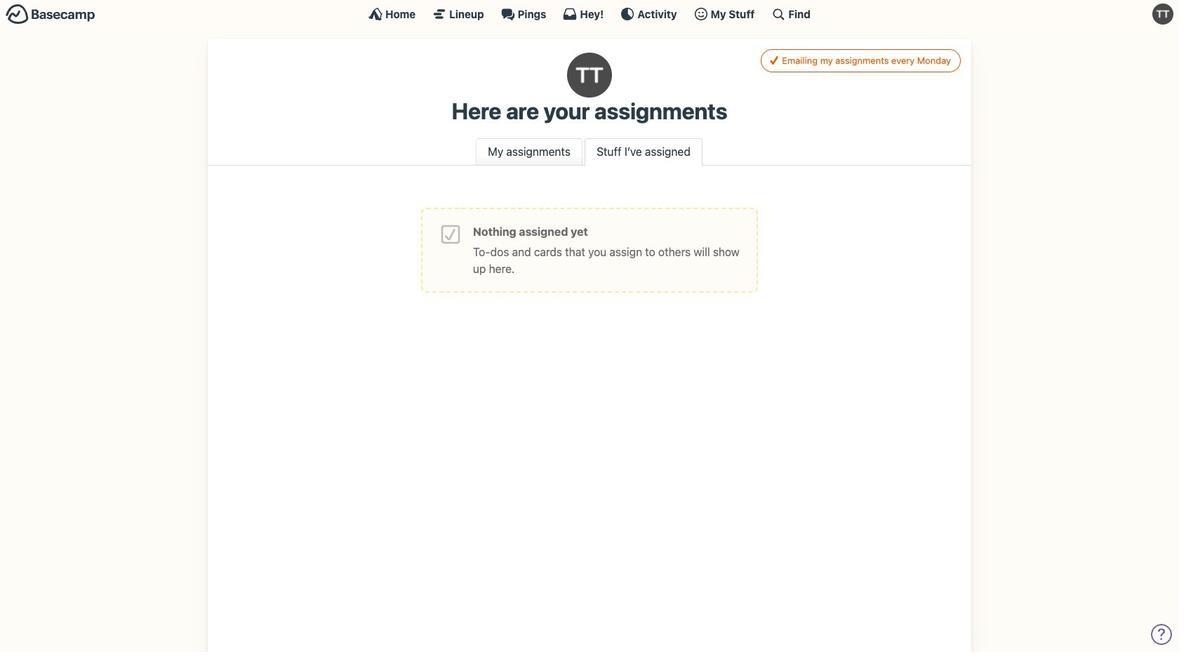 Task type: vqa. For each thing, say whether or not it's contained in the screenshot.
Steve Marsh icon
no



Task type: describe. For each thing, give the bounding box(es) containing it.
switch accounts image
[[6, 4, 96, 25]]



Task type: locate. For each thing, give the bounding box(es) containing it.
1 horizontal spatial terry turtle image
[[1153, 4, 1174, 25]]

0 horizontal spatial terry turtle image
[[568, 53, 612, 98]]

main element
[[0, 0, 1180, 27]]

terry turtle image inside main element
[[1153, 4, 1174, 25]]

0 vertical spatial terry turtle image
[[1153, 4, 1174, 25]]

terry turtle image
[[1153, 4, 1174, 25], [568, 53, 612, 98]]

keyboard shortcut: ⌘ + / image
[[772, 7, 786, 21]]

1 vertical spatial terry turtle image
[[568, 53, 612, 98]]



